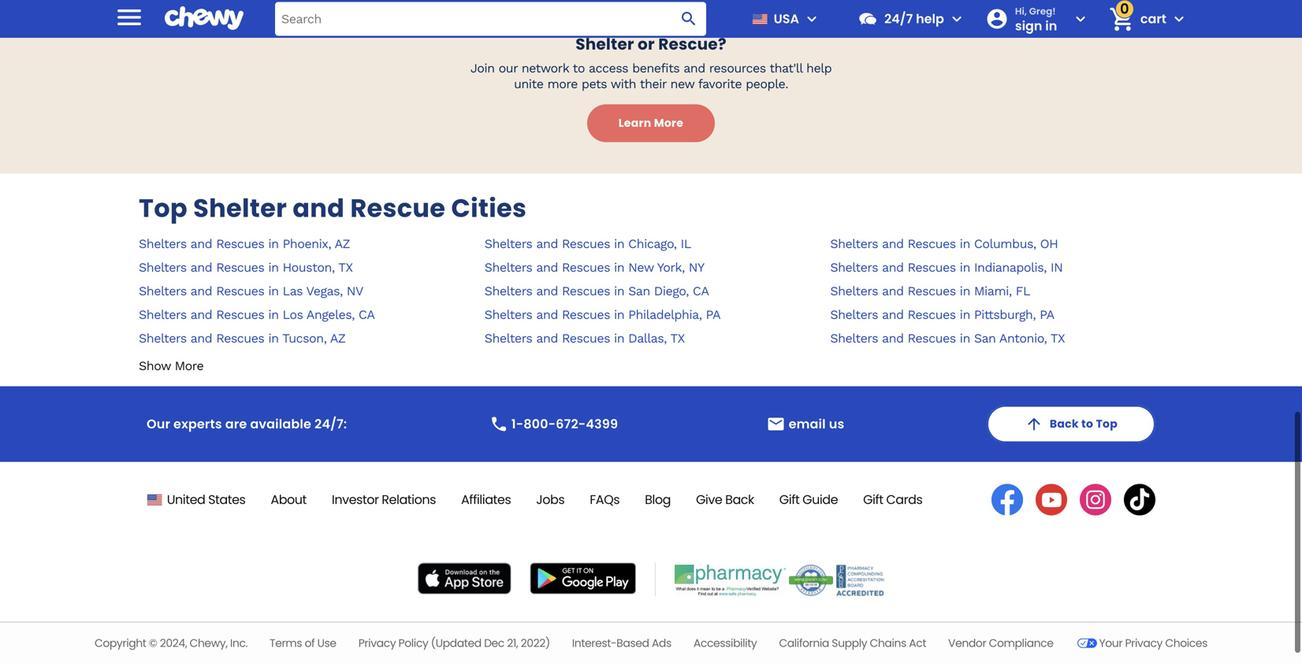 Task type: vqa. For each thing, say whether or not it's contained in the screenshot.
squeaky in the Champagne & Flute Plush Squeaky Dog Toy, Medium, 2 count
no



Task type: describe. For each thing, give the bounding box(es) containing it.
shelters and rescues in philadelphia,           pa
[[485, 311, 721, 326]]

back to top
[[1050, 420, 1118, 435]]

and for shelters and rescues in tucson,           az
[[191, 334, 212, 349]]

shelters and rescues in los angeles,           ca
[[139, 311, 375, 326]]

about link
[[271, 494, 307, 512]]

shelters and rescues in dallas,           tx
[[485, 334, 685, 349]]

a
[[708, 16, 719, 38]]

and for shelters and rescues in pittsburgh,           pa
[[882, 311, 904, 326]]

faqs
[[590, 494, 620, 512]]

in for shelters and rescues in houston,           tx
[[268, 263, 279, 278]]

phoenix,
[[283, 240, 331, 255]]

2022)
[[521, 639, 550, 655]]

compounding pharmacy approved image
[[837, 568, 885, 600]]

help inside are you part of a shelter or rescue? join our network to access benefits and resources that'll help unite         more pets with their new favorite people.
[[807, 64, 832, 79]]

1-800-672-4399
[[512, 419, 618, 436]]

favorite
[[698, 79, 742, 94]]

united
[[167, 494, 205, 512]]

rescues for shelters and rescues in dallas,           tx
[[562, 334, 610, 349]]

act
[[909, 639, 927, 655]]

chicago,
[[629, 240, 677, 255]]

vegas,
[[306, 287, 343, 302]]

interest-based ads
[[572, 639, 672, 655]]

rescues for shelters and rescues in indianapolis,           in
[[908, 263, 956, 278]]

gift cards link
[[864, 494, 923, 512]]

shelters for shelters and rescues in indianapolis,           in
[[831, 263, 879, 278]]

shelters for shelters and rescues in dallas,           tx
[[485, 334, 533, 349]]

investor relations
[[332, 494, 436, 512]]

los
[[283, 311, 303, 326]]

unite
[[514, 79, 544, 94]]

and for shelters and rescues in new york,           ny
[[536, 263, 558, 278]]

our
[[499, 64, 518, 79]]

and for shelters and rescues in los angeles,           ca
[[191, 311, 212, 326]]

shelters for shelters and rescues in pittsburgh,           pa
[[831, 311, 879, 326]]

copyright
[[95, 639, 146, 655]]

1 vertical spatial shelter
[[193, 194, 287, 229]]

network
[[522, 64, 569, 79]]

to inside button
[[1082, 420, 1094, 435]]

interest-based ads link
[[572, 639, 672, 655]]

investor relations link
[[332, 494, 436, 512]]

rescues for shelters and rescues in houston,           tx
[[216, 263, 264, 278]]

chewy support image
[[858, 9, 878, 29]]

usa button
[[746, 0, 825, 38]]

and for shelters and rescues in houston,           tx
[[191, 263, 212, 278]]

Product search field
[[275, 2, 707, 36]]

tx for shelters and rescues in dallas,           tx
[[671, 334, 685, 349]]

shelters and rescues in las vegas,           nv link
[[139, 287, 363, 302]]

and for shelters and rescues in chicago,           il
[[536, 240, 558, 255]]

ny
[[689, 263, 705, 278]]

shelter inside are you part of a shelter or rescue? join our network to access benefits and resources that'll help unite         more pets with their new favorite people.
[[576, 36, 635, 58]]

help menu image
[[948, 9, 967, 28]]

and for shelters and rescues in dallas,           tx
[[536, 334, 558, 349]]

policy
[[399, 639, 428, 655]]

and for shelters and rescues in las vegas,           nv
[[191, 287, 212, 302]]

supply
[[832, 639, 868, 655]]

shelters and rescues in columbus,           oh link
[[831, 240, 1059, 255]]

shelters and rescues in new york,           ny
[[485, 263, 705, 278]]

united states
[[167, 494, 246, 512]]

gift guide link
[[780, 494, 838, 512]]

interest-
[[572, 639, 617, 655]]

in for shelters and rescues in chicago,           il
[[614, 240, 625, 255]]

shelters for shelters and rescues in columbus,           oh
[[831, 240, 879, 255]]

and for shelters and rescues in san diego,           ca
[[536, 287, 558, 302]]

in for shelters and rescues in las vegas,           nv
[[268, 287, 279, 302]]

california supply chains act link
[[779, 639, 927, 655]]

shelters and rescues in houston,           tx
[[139, 263, 353, 278]]

go to achc pharmacy accreditation image
[[675, 568, 786, 600]]

california supply chains act
[[779, 639, 927, 655]]

download ios app image
[[418, 566, 512, 598]]

chewy,
[[190, 639, 228, 655]]

and for shelters and rescues in phoenix,           az
[[191, 240, 212, 255]]

2 privacy from the left
[[1126, 639, 1163, 655]]

pittsburgh,
[[975, 311, 1036, 326]]

new
[[671, 79, 695, 94]]

are you part of a shelter or rescue? join our network to access benefits and resources that'll help unite         more pets with their new favorite people.
[[471, 16, 832, 94]]

rescues for shelters and rescues in philadelphia,           pa
[[562, 311, 610, 326]]

san for diego,
[[629, 287, 650, 302]]

ads
[[652, 639, 672, 655]]

usa
[[774, 10, 800, 28]]

vendor compliance
[[949, 639, 1054, 655]]

gift for gift guide
[[780, 494, 800, 512]]

21,
[[507, 639, 518, 655]]

shelters for shelters and rescues in houston,           tx
[[139, 263, 187, 278]]

show
[[139, 362, 171, 377]]

in for shelters and rescues in tucson,           az
[[268, 334, 279, 349]]

ca for shelters and rescues in los angeles,           ca
[[359, 311, 375, 326]]

672-
[[556, 419, 586, 436]]

back inside button
[[1050, 420, 1079, 435]]

shelters for shelters and rescues in new york,           ny
[[485, 263, 533, 278]]

Search text field
[[275, 2, 707, 36]]

give
[[696, 494, 723, 512]]

rescues for shelters and rescues in chicago,           il
[[562, 240, 610, 255]]

4399
[[586, 419, 618, 436]]

shelters and rescues in indianapolis,           in link
[[831, 263, 1063, 278]]

shelters and rescues in phoenix,           az
[[139, 240, 350, 255]]

and for shelters and rescues in san antonio,           tx
[[882, 334, 904, 349]]

rescue
[[350, 194, 446, 229]]

that'll
[[770, 64, 803, 79]]

in for shelters and rescues in pittsburgh,           pa
[[960, 311, 971, 326]]

available
[[250, 419, 312, 436]]

and for shelters and rescues in miami,           fl
[[882, 287, 904, 302]]

in for shelters and rescues in san diego,           ca
[[614, 287, 625, 302]]

their
[[640, 79, 667, 94]]

cart menu image
[[1170, 9, 1189, 28]]

fl
[[1016, 287, 1031, 302]]

greg!
[[1030, 5, 1056, 18]]

email us
[[789, 419, 845, 436]]

shelters and rescues in san diego,           ca link
[[485, 287, 709, 302]]

1 vertical spatial of
[[305, 639, 315, 655]]

are
[[225, 419, 247, 436]]

shelters and rescues in philadelphia,           pa link
[[485, 311, 721, 326]]

in for shelters and rescues in san antonio,           tx
[[960, 334, 971, 349]]

resources
[[710, 64, 766, 79]]

based
[[617, 639, 649, 655]]

miami,
[[975, 287, 1012, 302]]

cat in an open chewy box image
[[539, 0, 763, 14]]

pa for shelters and rescues in pittsburgh,           pa
[[1040, 311, 1055, 326]]

chains
[[870, 639, 907, 655]]

are
[[584, 16, 612, 38]]

rescues for shelters and rescues in tucson,           az
[[216, 334, 264, 349]]

houston,
[[283, 263, 335, 278]]

24/7 help
[[885, 10, 945, 28]]

shelters for shelters and rescues in san diego,           ca
[[485, 287, 533, 302]]

in for shelters and rescues in phoenix,           az
[[268, 240, 279, 255]]

vendor compliance link
[[949, 639, 1054, 655]]

philadelphia,
[[629, 311, 702, 326]]

more
[[548, 79, 578, 94]]

shelters and rescues in pittsburgh,           pa link
[[831, 311, 1055, 326]]

rescues for shelters and rescues in new york,           ny
[[562, 263, 610, 278]]

in for shelters and rescues in miami,           fl
[[960, 287, 971, 302]]

rescues for shelters and rescues in san antonio,           tx
[[908, 334, 956, 349]]

or
[[638, 36, 655, 58]]

top inside button
[[1096, 420, 1118, 435]]

copyright © 2024 , chewy, inc.
[[95, 639, 248, 655]]



Task type: locate. For each thing, give the bounding box(es) containing it.
states
[[208, 494, 246, 512]]

24/7
[[885, 10, 913, 28]]

gift for gift cards
[[864, 494, 884, 512]]

relations
[[382, 494, 436, 512]]

help left the help menu "icon"
[[916, 10, 945, 28]]

shelters for shelters and rescues in phoenix,           az
[[139, 240, 187, 255]]

rescues up "shelters and rescues in indianapolis,           in" link
[[908, 240, 956, 255]]

shelters for shelters and rescues in tucson,           az
[[139, 334, 187, 349]]

tx right antonio,
[[1051, 334, 1066, 349]]

and for shelters and rescues in philadelphia,           pa
[[536, 311, 558, 326]]

and up new
[[684, 64, 706, 79]]

shelters and rescues in columbus,           oh
[[831, 240, 1059, 255]]

az down angeles,
[[330, 334, 346, 349]]

0 horizontal spatial tx
[[338, 263, 353, 278]]

angeles,
[[307, 311, 355, 326]]

shelters for shelters and rescues in miami,           fl
[[831, 287, 879, 302]]

of inside are you part of a shelter or rescue? join our network to access benefits and resources that'll help unite         more pets with their new favorite people.
[[689, 16, 705, 38]]

rescues up shelters and rescues in houston,           tx link
[[216, 240, 264, 255]]

rescues for shelters and rescues in los angeles,           ca
[[216, 311, 264, 326]]

shelters and rescues in chicago,           il
[[485, 240, 691, 255]]

0 vertical spatial of
[[689, 16, 705, 38]]

tx for shelters and rescues in houston,           tx
[[338, 263, 353, 278]]

to up the instagram icon
[[1082, 420, 1094, 435]]

tucson,
[[282, 334, 327, 349]]

1 vertical spatial az
[[330, 334, 346, 349]]

in down 'shelters and rescues in columbus,           oh'
[[960, 263, 971, 278]]

2024
[[160, 639, 185, 655]]

1 horizontal spatial privacy
[[1126, 639, 1163, 655]]

facebook image
[[992, 488, 1024, 519]]

shelters for shelters and rescues in los angeles,           ca
[[139, 311, 187, 326]]

privacy right your
[[1126, 639, 1163, 655]]

privacy choices image
[[1076, 635, 1100, 659]]

and up the shelters and rescues in dallas,           tx link
[[536, 311, 558, 326]]

experts
[[174, 419, 222, 436]]

2 gift from the left
[[864, 494, 884, 512]]

help right that'll
[[807, 64, 832, 79]]

shelters and rescues in indianapolis,           in
[[831, 263, 1063, 278]]

0 horizontal spatial to
[[573, 64, 585, 79]]

rescues down shelters and rescues in philadelphia,           pa
[[562, 334, 610, 349]]

more right learn
[[654, 119, 684, 134]]

jobs link
[[536, 494, 565, 512]]

indianapolis,
[[975, 263, 1047, 278]]

access
[[589, 64, 629, 79]]

rescues up "shelters and rescues in new york,           ny" link
[[562, 240, 610, 255]]

and up shelters and rescues in houston,           tx link
[[191, 240, 212, 255]]

0 vertical spatial shelter
[[576, 36, 635, 58]]

and for shelters and rescues in columbus,           oh
[[882, 240, 904, 255]]

rescues down shelters and rescues in chicago,           il link
[[562, 263, 610, 278]]

800-
[[524, 419, 556, 436]]

choices
[[1166, 639, 1208, 655]]

in for shelters and rescues in philadelphia,           pa
[[614, 311, 625, 326]]

in for shelters and rescues in dallas,           tx
[[614, 334, 625, 349]]

1 vertical spatial help
[[807, 64, 832, 79]]

0 horizontal spatial privacy
[[359, 639, 396, 655]]

more inside button
[[175, 362, 204, 377]]

give back
[[696, 494, 754, 512]]

0 vertical spatial san
[[629, 287, 650, 302]]

privacy policy (updated dec 21, 2022) link
[[359, 639, 550, 655]]

shelters and rescues in san diego,           ca
[[485, 287, 709, 302]]

shelters
[[139, 240, 187, 255], [485, 240, 533, 255], [831, 240, 879, 255], [139, 263, 187, 278], [485, 263, 533, 278], [831, 263, 879, 278], [139, 287, 187, 302], [485, 287, 533, 302], [831, 287, 879, 302], [139, 311, 187, 326], [485, 311, 533, 326], [831, 311, 879, 326], [139, 334, 187, 349], [485, 334, 533, 349], [831, 334, 879, 349]]

ca down nv
[[359, 311, 375, 326]]

az for shelters and rescues in tucson,           az
[[330, 334, 346, 349]]

learn
[[619, 119, 652, 134]]

0 vertical spatial top
[[139, 194, 188, 229]]

people.
[[746, 79, 789, 94]]

0 horizontal spatial gift
[[780, 494, 800, 512]]

rescues for shelters and rescues in columbus,           oh
[[908, 240, 956, 255]]

shelters and rescues in miami,           fl
[[831, 287, 1031, 302]]

blog link
[[645, 494, 671, 512]]

of left use
[[305, 639, 315, 655]]

and down shelters and rescues in phoenix,           az
[[191, 263, 212, 278]]

gift
[[780, 494, 800, 512], [864, 494, 884, 512]]

and down shelters and rescues in new york,           ny
[[536, 287, 558, 302]]

rescues down shelters and rescues in miami,           fl
[[908, 311, 956, 326]]

1 horizontal spatial of
[[689, 16, 705, 38]]

more right show
[[175, 362, 204, 377]]

your
[[1100, 639, 1123, 655]]

rescues down shelters and rescues in pittsburgh,           pa
[[908, 334, 956, 349]]

and up shelters and rescues in tucson,           az
[[191, 311, 212, 326]]

shelter up shelters and rescues in phoenix,           az
[[193, 194, 287, 229]]

rescues for shelters and rescues in pittsburgh,           pa
[[908, 311, 956, 326]]

antonio,
[[1000, 334, 1047, 349]]

1 horizontal spatial tx
[[671, 334, 685, 349]]

your privacy choices
[[1100, 639, 1208, 655]]

of left a
[[689, 16, 705, 38]]

learn more
[[619, 119, 684, 134]]

chewy home image
[[165, 0, 244, 36]]

0 horizontal spatial back
[[726, 494, 754, 512]]

las
[[283, 287, 303, 302]]

0 horizontal spatial help
[[807, 64, 832, 79]]

in up "shelters and rescues in indianapolis,           in" link
[[960, 240, 971, 255]]

to
[[573, 64, 585, 79], [1082, 420, 1094, 435]]

to inside are you part of a shelter or rescue? join our network to access benefits and resources that'll help unite         more pets with their new favorite people.
[[573, 64, 585, 79]]

shelters for shelters and rescues in philadelphia,           pa
[[485, 311, 533, 326]]

to up pets
[[573, 64, 585, 79]]

in left new
[[614, 263, 625, 278]]

in for shelters and rescues in los angeles,           ca
[[268, 311, 279, 326]]

your privacy choices link
[[1076, 635, 1208, 659]]

vendor
[[949, 639, 987, 655]]

0 horizontal spatial san
[[629, 287, 650, 302]]

1-
[[512, 419, 524, 436]]

0 vertical spatial help
[[916, 10, 945, 28]]

top shelter and rescue cities
[[139, 194, 527, 229]]

submit search image
[[680, 9, 699, 28]]

rescues down shelters and rescues in new york,           ny
[[562, 287, 610, 302]]

pa for shelters and rescues in philadelphia,           pa
[[706, 311, 721, 326]]

youtube image
[[1036, 488, 1068, 519]]

shelter up access at the left
[[576, 36, 635, 58]]

new
[[629, 263, 654, 278]]

gift left guide
[[780, 494, 800, 512]]

email
[[789, 419, 826, 436]]

0 vertical spatial ca
[[693, 287, 709, 302]]

gift left cards
[[864, 494, 884, 512]]

in down shelters and rescues in pittsburgh,           pa
[[960, 334, 971, 349]]

rescues up shelters and rescues in tucson,           az link
[[216, 311, 264, 326]]

account menu image
[[1072, 9, 1090, 28]]

shelters for shelters and rescues in las vegas,           nv
[[139, 287, 187, 302]]

(updated
[[431, 639, 482, 655]]

blog
[[645, 494, 671, 512]]

menu image
[[114, 1, 145, 33]]

back to top button
[[987, 409, 1156, 447]]

cart link
[[1103, 0, 1167, 38]]

united states button
[[147, 494, 246, 512]]

terms of use
[[270, 639, 336, 655]]

1 vertical spatial ca
[[359, 311, 375, 326]]

faqs link
[[590, 494, 620, 512]]

back up 'youtube' image
[[1050, 420, 1079, 435]]

rescues for shelters and rescues in miami,           fl
[[908, 287, 956, 302]]

1 vertical spatial top
[[1096, 420, 1118, 435]]

san for antonio,
[[975, 334, 996, 349]]

in for shelters and rescues in new york,           ny
[[614, 263, 625, 278]]

and down shelters and rescues in pittsburgh,           pa
[[882, 334, 904, 349]]

and down shelters and rescues in philadelphia,           pa
[[536, 334, 558, 349]]

and up "shelters and rescues in indianapolis,           in" link
[[882, 240, 904, 255]]

and down the shelters and rescues in miami,           fl link
[[882, 311, 904, 326]]

1 gift from the left
[[780, 494, 800, 512]]

gift cards
[[864, 494, 923, 512]]

tiktok image
[[1125, 488, 1156, 519]]

1 horizontal spatial ca
[[693, 287, 709, 302]]

az right phoenix,
[[335, 240, 350, 255]]

0 horizontal spatial of
[[305, 639, 315, 655]]

1 privacy from the left
[[359, 639, 396, 655]]

give back link
[[696, 494, 754, 512]]

terms
[[270, 639, 302, 655]]

shelters and rescues in los angeles,           ca link
[[139, 311, 375, 326]]

1 vertical spatial san
[[975, 334, 996, 349]]

1-800-672-4399 link
[[483, 412, 625, 443]]

1 horizontal spatial gift
[[864, 494, 884, 512]]

top
[[139, 194, 188, 229], [1096, 420, 1118, 435]]

download android app image
[[530, 566, 636, 598]]

rescues down the shelters and rescues in houston,           tx
[[216, 287, 264, 302]]

tx down philadelphia,
[[671, 334, 685, 349]]

in left the los
[[268, 311, 279, 326]]

in left dallas,
[[614, 334, 625, 349]]

more for learn more
[[654, 119, 684, 134]]

1 pa from the left
[[706, 311, 721, 326]]

rescues up shelters and rescues in dallas,           tx
[[562, 311, 610, 326]]

of
[[689, 16, 705, 38], [305, 639, 315, 655]]

in down shelters and rescues in los angeles,           ca
[[268, 334, 279, 349]]

tx
[[338, 263, 353, 278], [671, 334, 685, 349], [1051, 334, 1066, 349]]

0 horizontal spatial ca
[[359, 311, 375, 326]]

and up "shelters and rescues in new york,           ny" link
[[536, 240, 558, 255]]

rescues down shelters and rescues in phoenix,           az
[[216, 263, 264, 278]]

and inside are you part of a shelter or rescue? join our network to access benefits and resources that'll help unite         more pets with their new favorite people.
[[684, 64, 706, 79]]

0 horizontal spatial top
[[139, 194, 188, 229]]

and down shelters and rescues in chicago,           il on the top of page
[[536, 263, 558, 278]]

san down pittsburgh, on the right top of the page
[[975, 334, 996, 349]]

shelters and rescues in san antonio,           tx
[[831, 334, 1066, 349]]

back right give
[[726, 494, 754, 512]]

1 vertical spatial back
[[726, 494, 754, 512]]

in for shelters and rescues in columbus,           oh
[[960, 240, 971, 255]]

in
[[1051, 263, 1063, 278]]

rescues up shelters and rescues in pittsburgh,           pa
[[908, 287, 956, 302]]

part
[[651, 16, 685, 38]]

instagram image
[[1080, 488, 1112, 519]]

,
[[185, 639, 187, 655]]

0 vertical spatial az
[[335, 240, 350, 255]]

and down shelters and rescues in houston,           tx link
[[191, 287, 212, 302]]

shelters for shelters and rescues in san antonio,           tx
[[831, 334, 879, 349]]

you
[[616, 16, 647, 38]]

help inside 24/7 help link
[[916, 10, 945, 28]]

compliance
[[989, 639, 1054, 655]]

shelters and rescues in tucson,           az link
[[139, 334, 346, 349]]

1 horizontal spatial san
[[975, 334, 996, 349]]

in
[[1046, 17, 1058, 35]]

more for show more
[[175, 362, 204, 377]]

us
[[829, 419, 845, 436]]

dec
[[484, 639, 505, 655]]

in up shelters and rescues in las vegas,           nv
[[268, 263, 279, 278]]

0 horizontal spatial more
[[175, 362, 204, 377]]

1 horizontal spatial back
[[1050, 420, 1079, 435]]

shelters and rescues in chicago,           il link
[[485, 240, 691, 255]]

in up shelters and rescues in philadelphia,           pa
[[614, 287, 625, 302]]

hi, greg! sign in
[[1016, 5, 1058, 35]]

2 horizontal spatial tx
[[1051, 334, 1066, 349]]

2 pa from the left
[[1040, 311, 1055, 326]]

in left phoenix,
[[268, 240, 279, 255]]

1 vertical spatial to
[[1082, 420, 1094, 435]]

tx up nv
[[338, 263, 353, 278]]

privacy
[[359, 639, 396, 655], [1126, 639, 1163, 655]]

az for shelters and rescues in phoenix,           az
[[335, 240, 350, 255]]

in left "las"
[[268, 287, 279, 302]]

1 horizontal spatial pa
[[1040, 311, 1055, 326]]

shelters for shelters and rescues in chicago,           il
[[485, 240, 533, 255]]

menu image
[[803, 9, 822, 28]]

0 vertical spatial back
[[1050, 420, 1079, 435]]

affiliates link
[[461, 494, 511, 512]]

diego,
[[654, 287, 689, 302]]

0 vertical spatial more
[[654, 119, 684, 134]]

and up phoenix,
[[293, 194, 345, 229]]

shelters and rescues in las vegas,           nv
[[139, 287, 363, 302]]

in
[[268, 240, 279, 255], [614, 240, 625, 255], [960, 240, 971, 255], [268, 263, 279, 278], [614, 263, 625, 278], [960, 263, 971, 278], [268, 287, 279, 302], [614, 287, 625, 302], [960, 287, 971, 302], [268, 311, 279, 326], [614, 311, 625, 326], [960, 311, 971, 326], [268, 334, 279, 349], [614, 334, 625, 349], [960, 334, 971, 349]]

pa
[[706, 311, 721, 326], [1040, 311, 1055, 326]]

san down new
[[629, 287, 650, 302]]

0 horizontal spatial pa
[[706, 311, 721, 326]]

in left miami,
[[960, 287, 971, 302]]

and up the show more button
[[191, 334, 212, 349]]

1 horizontal spatial more
[[654, 119, 684, 134]]

1 horizontal spatial to
[[1082, 420, 1094, 435]]

rescues for shelters and rescues in las vegas,           nv
[[216, 287, 264, 302]]

york,
[[657, 263, 685, 278]]

ca for shelters and rescues in san diego,           ca
[[693, 287, 709, 302]]

legitscript approved image
[[789, 568, 833, 600]]

sign
[[1016, 17, 1043, 35]]

pa up antonio,
[[1040, 311, 1055, 326]]

show more
[[139, 362, 204, 377]]

il
[[681, 240, 691, 255]]

1 horizontal spatial shelter
[[576, 36, 635, 58]]

rescues for shelters and rescues in phoenix,           az
[[216, 240, 264, 255]]

rescues down shelters and rescues in los angeles,           ca link
[[216, 334, 264, 349]]

and up the shelters and rescues in miami,           fl link
[[882, 263, 904, 278]]

in down shelters and rescues in san diego,           ca in the top of the page
[[614, 311, 625, 326]]

cart
[[1141, 10, 1167, 28]]

rescues up the shelters and rescues in miami,           fl link
[[908, 263, 956, 278]]

in up shelters and rescues in san antonio,           tx link
[[960, 311, 971, 326]]

in for shelters and rescues in indianapolis,           in
[[960, 263, 971, 278]]

rescues for shelters and rescues in san diego,           ca
[[562, 287, 610, 302]]

and for shelters and rescues in indianapolis,           in
[[882, 263, 904, 278]]

pa right philadelphia,
[[706, 311, 721, 326]]

1 horizontal spatial help
[[916, 10, 945, 28]]

0 vertical spatial to
[[573, 64, 585, 79]]

1 horizontal spatial top
[[1096, 420, 1118, 435]]

privacy left policy
[[359, 639, 396, 655]]

and up shelters and rescues in pittsburgh,           pa
[[882, 287, 904, 302]]

ca down ny
[[693, 287, 709, 302]]

1 vertical spatial more
[[175, 362, 204, 377]]

items image
[[1108, 5, 1136, 33]]

in left chicago,
[[614, 240, 625, 255]]

0 horizontal spatial shelter
[[193, 194, 287, 229]]

shelters and rescues in miami,           fl link
[[831, 287, 1031, 302]]

privacy policy (updated dec 21, 2022)
[[359, 639, 550, 655]]



